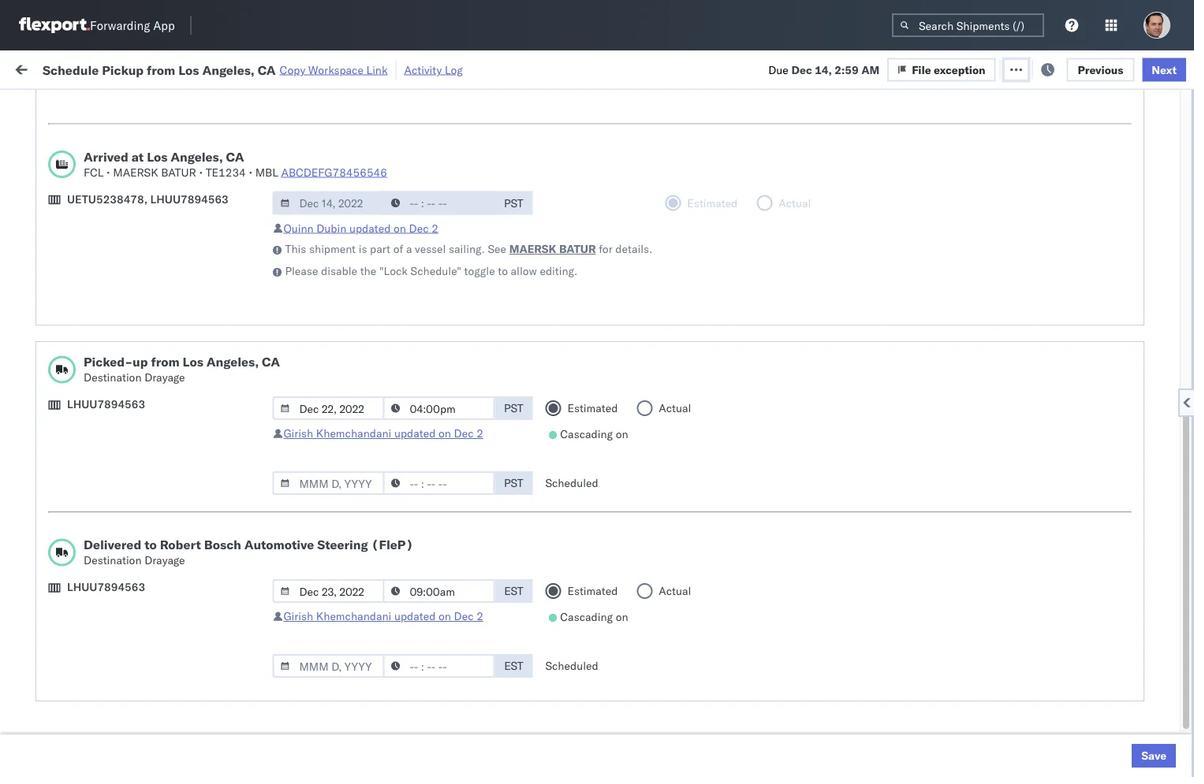 Task type: describe. For each thing, give the bounding box(es) containing it.
2 2:59 am edt, nov 5, 2022 from the top
[[254, 228, 392, 241]]

automotive
[[244, 537, 314, 553]]

1 vertical spatial maersk
[[509, 242, 557, 256]]

11 ocean fcl from the top
[[483, 644, 538, 658]]

next
[[1152, 63, 1177, 76]]

3 pst from the top
[[504, 476, 523, 490]]

girish for ca
[[283, 427, 313, 441]]

upload customs clearance documents link for 2:00 am est, nov 9, 2022
[[36, 357, 224, 388]]

mmm d, yyyy text field for ca
[[272, 191, 384, 215]]

2 hlxu6269489, from the top
[[1056, 227, 1136, 241]]

the
[[360, 264, 376, 278]]

robert
[[160, 537, 201, 553]]

2 hlxu8034 from the top
[[1139, 227, 1194, 241]]

previous
[[1078, 63, 1123, 76]]

2022 up 2:00 am est, nov 9, 2022
[[365, 332, 392, 345]]

pm down 2:59 am est, jan 13, 2023
[[288, 540, 305, 554]]

editing.
[[540, 264, 578, 278]]

4 test123456 from the top
[[1074, 297, 1141, 311]]

schedule pickup from los angeles, ca link for 2nd schedule pickup from los angeles, ca button from the top of the page
[[36, 253, 224, 284]]

4 edt, from the top
[[302, 262, 326, 276]]

please disable the "lock schedule" toggle to allow editing.
[[285, 264, 578, 278]]

edt, for schedule pickup from los angeles, ca
[[302, 332, 326, 345]]

clearance for 3:00 am edt, aug 19, 2022
[[122, 149, 173, 163]]

nov for schedule pickup from los angeles, ca
[[329, 332, 349, 345]]

cascading on for delivered to robert bosch automotive steering (flep)
[[560, 610, 628, 624]]

pm for schedule pickup from rotterdam, netherlands
[[288, 575, 305, 588]]

upload for 2:00 am est, nov 9, 2022
[[36, 358, 72, 371]]

1 maeu9408431 from the top
[[1074, 540, 1154, 554]]

confirm delivery
[[36, 470, 120, 483]]

est, down 9:00 am est, dec 24, 2022
[[302, 505, 325, 519]]

est, down 2:59 am est, dec 14, 2022 on the left bottom of the page
[[301, 436, 324, 450]]

3 clearance from the top
[[122, 635, 173, 649]]

activity log
[[404, 63, 463, 77]]

girish khemchandani updated on dec 2 for ca
[[283, 427, 483, 441]]

4 schedule delivery appointment button from the top
[[36, 538, 194, 556]]

4 maeu9408431 from the top
[[1074, 748, 1154, 762]]

mmm d, yyyy text field for automotive
[[272, 580, 384, 603]]

-
[[813, 575, 820, 588]]

upload customs clearance documents for 3:00
[[36, 149, 173, 179]]

ca for fifth schedule pickup from los angeles, ca button
[[36, 616, 51, 630]]

2:00 am est, nov 9, 2022
[[254, 366, 392, 380]]

6 test123456 from the top
[[1074, 366, 1141, 380]]

2 5, from the top
[[352, 228, 362, 241]]

8 ocean fcl from the top
[[483, 505, 538, 519]]

schedule pickup from rotterdam, netherlands link for 1st schedule pickup from rotterdam, netherlands button
[[36, 565, 224, 597]]

schedule"
[[411, 264, 461, 278]]

drayage inside picked-up from los angeles, ca destination drayage
[[144, 371, 185, 385]]

arrived at los angeles, ca fcl • maersk batur • te1234 • mbl abcdefg78456546
[[84, 149, 387, 179]]

9 resize handle column header from the left
[[1154, 122, 1173, 778]]

3 documents from the top
[[36, 651, 93, 665]]

2 schedule pickup from los angeles, ca button from the top
[[36, 253, 224, 286]]

estimated for delivered to robert bosch automotive steering (flep)
[[567, 584, 618, 598]]

girish khemchandani updated on dec 2 button for ca
[[283, 427, 483, 441]]

2:59 am est, jan 13, 2023
[[254, 505, 395, 519]]

2022 up 9:00 am est, dec 24, 2022
[[370, 436, 398, 450]]

4 5, from the top
[[352, 332, 362, 345]]

bookings test consignee
[[688, 505, 814, 519]]

2 ceau7522281, from the top
[[972, 227, 1053, 241]]

1 netherlands from the top
[[36, 582, 98, 595]]

2:00
[[254, 366, 278, 380]]

schedule pickup from los angeles, ca for 2nd schedule pickup from los angeles, ca button from the top of the page
[[36, 254, 213, 283]]

log
[[445, 63, 463, 77]]

up
[[133, 354, 148, 370]]

schedule delivery appointment button for abcdefg78456546
[[36, 399, 194, 417]]

cascading for delivered to robert bosch automotive steering (flep)
[[560, 610, 613, 624]]

due dec 14, 2:59 am
[[768, 63, 880, 76]]

bosch inside delivered to robert bosch automotive steering (flep) destination drayage
[[204, 537, 241, 553]]

ca for 2nd schedule pickup from los angeles, ca button from the top of the page
[[36, 269, 51, 283]]

2:59 down mbl
[[254, 193, 278, 207]]

1893174
[[905, 505, 953, 519]]

confirm delivery button
[[36, 469, 120, 486]]

jan down steering
[[334, 575, 351, 588]]

2022 right 24,
[[371, 470, 399, 484]]

cascading on for picked-up from los angeles, ca
[[560, 427, 628, 441]]

13,
[[348, 505, 365, 519]]

0 vertical spatial updated
[[349, 221, 391, 235]]

demo
[[629, 505, 659, 519]]

est for fifth -- : -- -- text field from the top
[[504, 659, 523, 673]]

save
[[1141, 749, 1167, 763]]

app
[[153, 18, 175, 33]]

bookings
[[688, 505, 734, 519]]

23, for schedule pickup from rotterdam, netherlands
[[354, 575, 371, 588]]

6 ceau7522281, hlxu6269489, hlxu8034 from the top
[[972, 366, 1194, 380]]

25,
[[348, 609, 365, 623]]

disable
[[321, 264, 357, 278]]

schedule delivery appointment for 1st schedule delivery appointment link
[[36, 192, 194, 206]]

please
[[285, 264, 318, 278]]

uetu5238478, lhuu7894563
[[67, 192, 229, 206]]

previous button
[[1067, 58, 1134, 81]]

23, for confirm pickup from los angeles, ca
[[350, 436, 368, 450]]

1 ocean fcl from the top
[[483, 193, 538, 207]]

2 • from the left
[[199, 165, 203, 179]]

delivered
[[84, 537, 141, 553]]

19,
[[352, 158, 370, 172]]

ymluw236679313
[[1074, 158, 1176, 172]]

1 schedule delivery appointment button from the top
[[36, 191, 194, 209]]

2 schedule delivery appointment from the top
[[36, 296, 194, 310]]

destination inside picked-up from los angeles, ca destination drayage
[[84, 371, 142, 385]]

778
[[290, 61, 310, 75]]

4 resize handle column header from the left
[[558, 122, 577, 778]]

jan left the 28,
[[334, 644, 351, 658]]

2 test123456 from the top
[[1074, 228, 1141, 241]]

upload customs clearance documents for 2:00
[[36, 358, 173, 387]]

filtered
[[16, 97, 54, 110]]

est, up 2:59 am est, jan 13, 2023
[[302, 470, 325, 484]]

3 schedule pickup from los angeles, ca button from the top
[[36, 322, 224, 355]]

te1234
[[206, 165, 246, 179]]

2023 right 25,
[[368, 609, 395, 623]]

2 schedule pickup from rotterdam, netherlands from the top
[[36, 705, 205, 734]]

edt, for schedule delivery appointment
[[302, 193, 326, 207]]

2022 down 'part'
[[365, 262, 392, 276]]

schedule delivery appointment for 3rd schedule delivery appointment link from the top of the page
[[36, 539, 194, 553]]

updated for delivered to robert bosch automotive steering (flep)
[[394, 610, 436, 623]]

actual for delivered to robert bosch automotive steering (flep)
[[659, 584, 691, 598]]

integration test account - karl lagerfeld
[[688, 575, 893, 588]]

zimu3048342
[[1074, 679, 1149, 693]]

shipment
[[309, 242, 356, 256]]

3:00
[[254, 158, 278, 172]]

account
[[769, 575, 810, 588]]

1 schedule pickup from los angeles, ca button from the top
[[36, 218, 224, 251]]

schedule pickup from los angeles, ca link for fifth schedule pickup from los angeles, ca button from the bottom
[[36, 218, 224, 250]]

arrived
[[84, 149, 128, 164]]

schedule delivery appointment button for test123456
[[36, 295, 194, 313]]

3 edt, from the top
[[302, 228, 326, 241]]

angeles, inside arrived at los angeles, ca fcl • maersk batur • te1234 • mbl abcdefg78456546
[[171, 149, 223, 164]]

of
[[393, 242, 403, 256]]

6 ocean fcl from the top
[[483, 436, 538, 450]]

ca for 3rd schedule pickup from los angeles, ca button from the bottom of the page
[[36, 339, 51, 353]]

2 ocean fcl from the top
[[483, 228, 538, 241]]

nov up shipment
[[329, 228, 349, 241]]

2 netherlands from the top
[[36, 721, 98, 734]]

2:59 up 7:00
[[254, 401, 278, 415]]

5 hlxu8034 from the top
[[1139, 331, 1194, 345]]

my work
[[16, 57, 86, 79]]

2022 up quinn dubin updated on dec 2 button
[[365, 193, 392, 207]]

scheduled for picked-up from los angeles, ca
[[545, 476, 598, 490]]

1 schedule pickup from rotterdam, netherlands from the top
[[36, 566, 205, 595]]

9:00 am est, dec 24, 2022
[[254, 470, 399, 484]]

track
[[401, 61, 427, 75]]

2 mmm d, yyyy text field from the top
[[272, 472, 384, 495]]

message (0)
[[211, 61, 276, 75]]

due
[[768, 63, 789, 76]]

jan down 13,
[[334, 540, 351, 554]]

6 ceau7522281, from the top
[[972, 366, 1053, 380]]

1 hlxu6269489, from the top
[[1056, 192, 1136, 206]]

from inside picked-up from los angeles, ca destination drayage
[[151, 354, 180, 370]]

1 schedule delivery appointment link from the top
[[36, 191, 194, 207]]

4 hlxu6269489, from the top
[[1056, 297, 1136, 310]]

angeles, inside "confirm pickup from los angeles, ca"
[[163, 427, 206, 441]]

maersk inside arrived at los angeles, ca fcl • maersk batur • te1234 • mbl abcdefg78456546
[[113, 165, 158, 179]]

confirm pickup from los angeles, ca button
[[36, 426, 224, 459]]

maersk batur link
[[509, 241, 596, 257]]

delivery for abcdefg78456546's schedule delivery appointment button
[[86, 400, 126, 414]]

import work
[[133, 61, 199, 75]]

4 -- : -- -- text field from the top
[[383, 580, 495, 603]]

maeu9736123
[[1074, 505, 1154, 519]]

2 resize handle column header from the left
[[401, 122, 420, 778]]

5 hlxu6269489, from the top
[[1056, 331, 1136, 345]]

3 5, from the top
[[352, 262, 362, 276]]

flex-1893174
[[871, 505, 953, 519]]

vessel
[[415, 242, 446, 256]]

2:59 right due
[[835, 63, 859, 76]]

5 resize handle column header from the left
[[661, 122, 680, 778]]

3 schedule delivery appointment link from the top
[[36, 538, 194, 554]]

3 upload customs clearance documents from the top
[[36, 635, 173, 665]]

updated for picked-up from los angeles, ca
[[394, 427, 436, 441]]

8:30 pm est, jan 30, 2023
[[254, 679, 395, 693]]

my
[[16, 57, 41, 79]]

est, up the 8:30 pm est, jan 30, 2023
[[308, 644, 331, 658]]

los inside "confirm pickup from los angeles, ca"
[[142, 427, 160, 441]]

abcdefg78456546 for 2:59 am est, dec 14, 2022
[[1074, 401, 1180, 415]]

picked-up from los angeles, ca destination drayage
[[84, 354, 280, 385]]

container numbers
[[972, 123, 1014, 147]]

edt, for upload customs clearance documents
[[302, 158, 326, 172]]

work
[[171, 61, 199, 75]]

cascading for picked-up from los angeles, ca
[[560, 427, 613, 441]]

3 hlxu8034 from the top
[[1139, 262, 1194, 276]]

copy
[[280, 63, 305, 77]]

schedule pickup from los angeles, ca for 3rd schedule pickup from los angeles, ca button from the bottom of the page
[[36, 323, 213, 353]]

2022 up 'part'
[[365, 228, 392, 241]]

1 -- : -- -- text field from the top
[[383, 191, 495, 215]]

2:59 left quinn at the left of page
[[254, 228, 278, 241]]

workitem
[[17, 129, 59, 141]]

flex- for 1846748
[[871, 332, 905, 345]]

2023 right 30, in the left of the page
[[367, 679, 395, 693]]

numbers for container numbers
[[972, 135, 1011, 147]]

allow
[[511, 264, 537, 278]]

4 ceau7522281, from the top
[[972, 297, 1053, 310]]

7:00
[[254, 436, 278, 450]]

2 rotterdam, from the top
[[149, 705, 205, 719]]

4 schedule delivery appointment link from the top
[[36, 677, 194, 693]]

1 test123456 from the top
[[1074, 193, 1141, 207]]

3 2:59 am edt, nov 5, 2022 from the top
[[254, 262, 392, 276]]

this shipment is part of a vessel sailing. see maersk batur for details.
[[285, 242, 653, 256]]

filtered by:
[[16, 97, 72, 110]]

4 2:59 am edt, nov 5, 2022 from the top
[[254, 332, 392, 345]]

drayage inside delivered to robert bosch automotive steering (flep) destination drayage
[[144, 554, 185, 567]]

2023 right 13,
[[368, 505, 395, 519]]

this
[[285, 242, 306, 256]]

2 schedule pickup from rotterdam, netherlands button from the top
[[36, 704, 224, 737]]

4 schedule pickup from los angeles, ca button from the top
[[36, 496, 224, 529]]

5 ceau7522281, hlxu6269489, hlxu8034 from the top
[[972, 331, 1194, 345]]

3 test123456 from the top
[[1074, 262, 1141, 276]]

2023 down (flep)
[[374, 575, 401, 588]]

los inside picked-up from los angeles, ca destination drayage
[[183, 354, 203, 370]]

actual for picked-up from los angeles, ca
[[659, 401, 691, 415]]

activity
[[404, 63, 442, 77]]

6 hlxu8034 from the top
[[1139, 366, 1194, 380]]

3 maeu9408431 from the top
[[1074, 644, 1154, 658]]

girish khemchandani updated on dec 2 button for steering
[[283, 610, 483, 623]]

confirm pickup from los angeles, ca
[[36, 427, 206, 457]]

3 hlxu6269489, from the top
[[1056, 262, 1136, 276]]

documents for 3:00 am edt, aug 19, 2022
[[36, 165, 93, 179]]

est, down 2:00 am est, nov 9, 2022
[[302, 401, 325, 415]]

schedule pickup from los angeles, ca link for 3rd schedule pickup from los angeles, ca button from the bottom of the page
[[36, 322, 224, 354]]

7 resize handle column header from the left
[[945, 122, 964, 778]]

schedule pickup from los angeles, ca link for fourth schedule pickup from los angeles, ca button
[[36, 496, 224, 527]]

activity log button
[[404, 60, 463, 79]]

a
[[406, 242, 412, 256]]

3 11:30 from the top
[[254, 644, 285, 658]]

6 resize handle column header from the left
[[819, 122, 838, 778]]

by:
[[57, 97, 72, 110]]

actions
[[1135, 129, 1168, 141]]

1 • from the left
[[106, 165, 110, 179]]

vandelay
[[585, 609, 631, 623]]

abcdefg78456546 inside arrived at los angeles, ca fcl • maersk batur • te1234 • mbl abcdefg78456546
[[281, 165, 387, 179]]

5 -- : -- -- text field from the top
[[383, 655, 495, 678]]

at for 778
[[313, 61, 323, 75]]

1 vertical spatial batur
[[559, 242, 596, 256]]

consignee for bookings test consignee
[[761, 505, 814, 519]]

7 ocean fcl from the top
[[483, 470, 538, 484]]

link
[[366, 63, 388, 77]]

details.
[[615, 242, 653, 256]]

pst for girish khemchandani updated on dec 2
[[504, 401, 523, 415]]

2 -- : -- -- text field from the top
[[383, 397, 495, 420]]

2 11:30 pm est, jan 23, 2023 from the top
[[254, 575, 401, 588]]

3 resize handle column header from the left
[[456, 122, 475, 778]]

est, up 2:59 am est, dec 14, 2022 on the left bottom of the page
[[302, 366, 325, 380]]

0 horizontal spatial 14,
[[351, 401, 368, 415]]

2:59 left please
[[254, 262, 278, 276]]

ca for fourth schedule pickup from los angeles, ca button
[[36, 512, 51, 526]]

schedule pickup from los angeles, ca for fourth schedule pickup from los angeles, ca button
[[36, 497, 213, 526]]

1846748
[[905, 332, 953, 345]]

"lock
[[379, 264, 408, 278]]

3 ceau7522281, from the top
[[972, 262, 1053, 276]]

lagerfeld
[[846, 575, 893, 588]]



Task type: locate. For each thing, give the bounding box(es) containing it.
nov up 2:00 am est, nov 9, 2022
[[329, 332, 349, 345]]

1 horizontal spatial 14,
[[815, 63, 832, 76]]

2 vertical spatial 23,
[[354, 575, 371, 588]]

1 vertical spatial girish khemchandani updated on dec 2
[[283, 610, 483, 623]]

-- : -- -- text field
[[383, 191, 495, 215], [383, 397, 495, 420], [383, 472, 495, 495], [383, 580, 495, 603], [383, 655, 495, 678]]

jan left 25,
[[328, 609, 346, 623]]

drayage down 'up'
[[144, 371, 185, 385]]

2 for delivered to robert bosch automotive steering (flep)
[[477, 610, 483, 623]]

3 ceau7522281, hlxu6269489, hlxu8034 from the top
[[972, 262, 1194, 276]]

destination down picked- in the left of the page
[[84, 371, 142, 385]]

numbers down container
[[972, 135, 1011, 147]]

11:30 down delivered to robert bosch automotive steering (flep) destination drayage at the bottom left of the page
[[254, 575, 285, 588]]

clearance for 2:00 am est, nov 9, 2022
[[122, 358, 173, 371]]

0 vertical spatial batur
[[161, 165, 196, 179]]

2
[[432, 221, 438, 235], [477, 427, 483, 441], [477, 610, 483, 623]]

23, up 24,
[[350, 436, 368, 450]]

9 ocean fcl from the top
[[483, 575, 538, 588]]

3 mmm d, yyyy text field from the top
[[272, 580, 384, 603]]

file exception button
[[901, 56, 1009, 80], [901, 56, 1009, 80], [887, 58, 996, 81], [887, 58, 996, 81]]

pst
[[504, 196, 523, 210], [504, 401, 523, 415], [504, 476, 523, 490]]

scheduled
[[545, 476, 598, 490], [545, 659, 598, 673]]

ca for the confirm pickup from los angeles, ca button
[[36, 443, 51, 457]]

0 vertical spatial actual
[[659, 401, 691, 415]]

schedule delivery appointment button
[[36, 191, 194, 209], [36, 295, 194, 313], [36, 399, 194, 417], [36, 538, 194, 556], [36, 677, 194, 694]]

0 horizontal spatial batur
[[161, 165, 196, 179]]

0 vertical spatial lhuu7894563
[[150, 192, 229, 206]]

3 appointment from the top
[[129, 400, 194, 414]]

12 ocean fcl from the top
[[483, 679, 538, 693]]

upload customs clearance documents link for 3:00 am edt, aug 19, 2022
[[36, 149, 224, 180]]

at for arrived
[[132, 149, 144, 164]]

numbers
[[1132, 129, 1171, 141], [972, 135, 1011, 147]]

2 clearance from the top
[[122, 358, 173, 371]]

customs for 2:00 am est, nov 9, 2022
[[75, 358, 119, 371]]

0 vertical spatial clearance
[[122, 149, 173, 163]]

0 vertical spatial schedule pickup from rotterdam, netherlands
[[36, 566, 205, 595]]

1 vertical spatial mmm d, yyyy text field
[[272, 472, 384, 495]]

nov down shipment
[[329, 262, 349, 276]]

est,
[[302, 366, 325, 380], [302, 401, 325, 415], [301, 436, 324, 450], [302, 470, 325, 484], [302, 505, 325, 519], [308, 540, 331, 554], [308, 575, 331, 588], [302, 609, 325, 623], [308, 644, 331, 658], [301, 679, 324, 693]]

forwarding app link
[[19, 17, 175, 33]]

0 vertical spatial destination
[[84, 371, 142, 385]]

1 vertical spatial 23,
[[354, 540, 371, 554]]

5, down is
[[352, 262, 362, 276]]

0 vertical spatial khemchandani
[[316, 427, 391, 441]]

1 vertical spatial drayage
[[144, 554, 185, 567]]

3 ocean fcl from the top
[[483, 262, 538, 276]]

khemchandani up the 28,
[[316, 610, 391, 623]]

0 horizontal spatial numbers
[[972, 135, 1011, 147]]

file
[[925, 61, 945, 75], [912, 63, 931, 76]]

(flep)
[[371, 537, 414, 553]]

destination inside delivered to robert bosch automotive steering (flep) destination drayage
[[84, 554, 142, 567]]

2 cascading from the top
[[560, 610, 613, 624]]

1 vertical spatial 11:30
[[254, 575, 285, 588]]

1 vertical spatial flex-
[[871, 505, 905, 519]]

6 hlxu6269489, from the top
[[1056, 366, 1136, 380]]

1 vertical spatial upload customs clearance documents
[[36, 358, 173, 387]]

0 vertical spatial 23,
[[350, 436, 368, 450]]

2 horizontal spatial •
[[249, 165, 252, 179]]

1 rotterdam, from the top
[[149, 566, 205, 580]]

2 for picked-up from los angeles, ca
[[477, 427, 483, 441]]

1 resize handle column header from the left
[[226, 122, 245, 778]]

2 est from the top
[[504, 659, 523, 673]]

updated
[[349, 221, 391, 235], [394, 427, 436, 441], [394, 610, 436, 623]]

scheduled up flexport
[[545, 476, 598, 490]]

est
[[504, 584, 523, 598], [504, 659, 523, 673]]

0 vertical spatial 11:30 pm est, jan 23, 2023
[[254, 540, 401, 554]]

1 vertical spatial netherlands
[[36, 721, 98, 734]]

scheduled down vandelay at the bottom of the page
[[545, 659, 598, 673]]

1 upload customs clearance documents link from the top
[[36, 149, 224, 180]]

2:59 am edt, nov 5, 2022 up shipment
[[254, 228, 392, 241]]

upload for 3:00 am edt, aug 19, 2022
[[36, 149, 72, 163]]

0 vertical spatial scheduled
[[545, 476, 598, 490]]

1 clearance from the top
[[122, 149, 173, 163]]

batur inside arrived at los angeles, ca fcl • maersk batur • te1234 • mbl abcdefg78456546
[[161, 165, 196, 179]]

2:59 am edt, nov 5, 2022 down shipment
[[254, 262, 392, 276]]

2 girish khemchandani updated on dec 2 button from the top
[[283, 610, 483, 623]]

jan left 30, in the left of the page
[[327, 679, 345, 693]]

girish khemchandani updated on dec 2 button up 24,
[[283, 427, 483, 441]]

2 vertical spatial pst
[[504, 476, 523, 490]]

file exception
[[925, 61, 999, 75], [912, 63, 986, 76]]

edt, up this
[[302, 228, 326, 241]]

2 upload from the top
[[36, 358, 72, 371]]

0 horizontal spatial consignee
[[662, 505, 714, 519]]

1 vertical spatial scheduled
[[545, 659, 598, 673]]

schedule delivery appointment button for zimu3048342
[[36, 677, 194, 694]]

girish
[[283, 427, 313, 441], [283, 610, 313, 623]]

batch action
[[1106, 61, 1175, 75]]

5, up is
[[352, 228, 362, 241]]

1 vertical spatial to
[[144, 537, 157, 553]]

karl
[[823, 575, 843, 588]]

2 vertical spatial 11:30
[[254, 644, 285, 658]]

lhuu7894563 for robert
[[67, 581, 145, 594]]

2 khemchandani from the top
[[316, 610, 391, 623]]

2 vertical spatial upload
[[36, 635, 72, 649]]

1 vertical spatial upload customs clearance documents link
[[36, 357, 224, 388]]

ca inside arrived at los angeles, ca fcl • maersk batur • te1234 • mbl abcdefg78456546
[[226, 149, 244, 164]]

0 vertical spatial 2
[[432, 221, 438, 235]]

0 vertical spatial schedule pickup from rotterdam, netherlands link
[[36, 565, 224, 597]]

flexport demo consignee
[[585, 505, 714, 519]]

upload customs clearance documents button
[[36, 149, 224, 182], [36, 357, 224, 390]]

1 vertical spatial mmm d, yyyy text field
[[272, 655, 384, 678]]

1 vertical spatial 2
[[477, 427, 483, 441]]

flexport. image
[[19, 17, 90, 33]]

upload customs clearance documents link
[[36, 149, 224, 180], [36, 357, 224, 388], [36, 635, 224, 666]]

mmm d, yyyy text field up the 'dubin'
[[272, 191, 384, 215]]

1 vertical spatial documents
[[36, 373, 93, 387]]

abcdefg78456546 for 9:00 am est, dec 24, 2022
[[1074, 470, 1180, 484]]

dec
[[791, 63, 812, 76], [409, 221, 429, 235], [328, 401, 349, 415], [454, 427, 474, 441], [327, 436, 348, 450], [328, 470, 349, 484], [454, 610, 474, 623]]

appointment for 1st schedule delivery appointment link
[[129, 192, 194, 206]]

0 vertical spatial upload customs clearance documents button
[[36, 149, 224, 182]]

mbl/mawb
[[1074, 129, 1129, 141]]

1 consignee from the left
[[662, 505, 714, 519]]

schedule delivery appointment for fourth schedule delivery appointment link from the top
[[36, 678, 194, 692]]

5 schedule delivery appointment button from the top
[[36, 677, 194, 694]]

2:59 am est, dec 14, 2022
[[254, 401, 399, 415]]

1 vertical spatial customs
[[75, 358, 119, 371]]

5 schedule pickup from los angeles, ca button from the top
[[36, 600, 224, 633]]

girish right 7:00
[[283, 427, 313, 441]]

2 schedule pickup from los angeles, ca link from the top
[[36, 253, 224, 284]]

2 vertical spatial 2
[[477, 610, 483, 623]]

2 vertical spatial upload customs clearance documents link
[[36, 635, 224, 666]]

schedule pickup from los angeles, ca for fifth schedule pickup from los angeles, ca button
[[36, 601, 213, 630]]

0 vertical spatial 11:30
[[254, 540, 285, 554]]

mmm d, yyyy text field for est
[[272, 655, 384, 678]]

14, right due
[[815, 63, 832, 76]]

los inside arrived at los angeles, ca fcl • maersk batur • te1234 • mbl abcdefg78456546
[[147, 149, 167, 164]]

consignee right demo
[[662, 505, 714, 519]]

delivery for schedule delivery appointment button associated with zimu3048342
[[86, 678, 126, 692]]

mmm d, yyyy text field up 2:59 am est, jan 25, 2023
[[272, 580, 384, 603]]

0 vertical spatial to
[[498, 264, 508, 278]]

0 vertical spatial customs
[[75, 149, 119, 163]]

upload customs clearance documents button for 3:00 am edt, aug 19, 2022
[[36, 149, 224, 182]]

upload customs clearance documents button up confirm pickup from los angeles, ca link
[[36, 357, 224, 390]]

at
[[313, 61, 323, 75], [132, 149, 144, 164]]

1 horizontal spatial consignee
[[761, 505, 814, 519]]

est, up 2:59 am est, jan 25, 2023
[[308, 575, 331, 588]]

2 documents from the top
[[36, 373, 93, 387]]

pm down automotive
[[288, 575, 305, 588]]

187
[[362, 61, 383, 75]]

to inside delivered to robert bosch automotive steering (flep) destination drayage
[[144, 537, 157, 553]]

est, down 2:59 am est, jan 13, 2023
[[308, 540, 331, 554]]

2 girish khemchandani updated on dec 2 from the top
[[283, 610, 483, 623]]

0 vertical spatial confirm
[[36, 427, 77, 441]]

5, up 9,
[[352, 332, 362, 345]]

1 horizontal spatial to
[[498, 264, 508, 278]]

0 vertical spatial upload
[[36, 149, 72, 163]]

girish khemchandani updated on dec 2
[[283, 427, 483, 441], [283, 610, 483, 623]]

schedule pickup from los angeles, ca link
[[36, 218, 224, 250], [36, 253, 224, 284], [36, 322, 224, 354], [36, 496, 224, 527], [36, 600, 224, 631]]

1 vertical spatial girish
[[283, 610, 313, 623]]

3 upload customs clearance documents link from the top
[[36, 635, 224, 666]]

confirm for confirm delivery
[[36, 470, 77, 483]]

2 drayage from the top
[[144, 554, 185, 567]]

consignee up account
[[761, 505, 814, 519]]

1 pst from the top
[[504, 196, 523, 210]]

2:59 down delivered to robert bosch automotive steering (flep) destination drayage at the bottom left of the page
[[254, 609, 278, 623]]

appointment for 3rd schedule delivery appointment link from the top of the page
[[129, 539, 194, 553]]

0 vertical spatial schedule pickup from rotterdam, netherlands button
[[36, 565, 224, 598]]

mmm d, yyyy text field for pst
[[272, 397, 384, 420]]

consignee for flexport demo consignee
[[662, 505, 714, 519]]

1 vertical spatial estimated
[[567, 584, 618, 598]]

abcdefg78456546 for 7:00 pm est, dec 23, 2022
[[1074, 436, 1180, 450]]

delivery
[[86, 192, 126, 206], [86, 296, 126, 310], [86, 400, 126, 414], [79, 470, 120, 483], [86, 539, 126, 553], [86, 678, 126, 692]]

flexport
[[585, 505, 627, 519]]

khemchandani for ca
[[316, 427, 391, 441]]

3:00 am edt, aug 19, 2022
[[254, 158, 400, 172]]

0 vertical spatial netherlands
[[36, 582, 98, 595]]

schedule pickup from los angeles, ca
[[36, 219, 213, 248], [36, 254, 213, 283], [36, 323, 213, 353], [36, 497, 213, 526], [36, 601, 213, 630]]

nov for upload customs clearance documents
[[328, 366, 348, 380]]

0 vertical spatial drayage
[[144, 371, 185, 385]]

2 vertical spatial clearance
[[122, 635, 173, 649]]

appointment for fourth schedule delivery appointment link from the top
[[129, 678, 194, 692]]

• left te1234
[[199, 165, 203, 179]]

schedule pickup from rotterdam, netherlands link for 1st schedule pickup from rotterdam, netherlands button from the bottom
[[36, 704, 224, 735]]

5 schedule pickup from los angeles, ca link from the top
[[36, 600, 224, 631]]

1 vertical spatial schedule pickup from rotterdam, netherlands button
[[36, 704, 224, 737]]

1 flex- from the top
[[871, 332, 905, 345]]

1 vertical spatial schedule pickup from rotterdam, netherlands
[[36, 705, 205, 734]]

mbl/mawb numbers button
[[1066, 125, 1194, 141]]

1 schedule delivery appointment from the top
[[36, 192, 194, 206]]

2 confirm from the top
[[36, 470, 77, 483]]

pst for quinn dubin updated on dec 2
[[504, 196, 523, 210]]

is
[[359, 242, 367, 256]]

1 horizontal spatial numbers
[[1132, 129, 1171, 141]]

pickup
[[102, 62, 144, 77], [86, 219, 120, 233], [86, 254, 120, 267], [86, 323, 120, 337], [79, 427, 113, 441], [86, 497, 120, 510], [86, 566, 120, 580], [86, 601, 120, 614], [86, 705, 120, 719]]

cascading
[[560, 427, 613, 441], [560, 610, 613, 624]]

customs for 3:00 am edt, aug 19, 2022
[[75, 149, 119, 163]]

girish khemchandani updated on dec 2 button
[[283, 427, 483, 441], [283, 610, 483, 623]]

10 ocean fcl from the top
[[483, 609, 538, 623]]

quinn
[[283, 221, 314, 235]]

23, up 25,
[[354, 575, 371, 588]]

exception
[[947, 61, 999, 75], [934, 63, 986, 76]]

2 schedule delivery appointment button from the top
[[36, 295, 194, 313]]

0 vertical spatial girish khemchandani updated on dec 2
[[283, 427, 483, 441]]

14, down 9,
[[351, 401, 368, 415]]

1 vertical spatial upload customs clearance documents button
[[36, 357, 224, 390]]

8 resize handle column header from the left
[[1047, 122, 1066, 778]]

nov for schedule delivery appointment
[[329, 193, 349, 207]]

schedule pickup from los angeles, ca for fifth schedule pickup from los angeles, ca button from the bottom
[[36, 219, 213, 248]]

message
[[211, 61, 256, 75]]

to left the robert
[[144, 537, 157, 553]]

lhuu7894563 for from
[[67, 398, 145, 411]]

schedule pickup from los angeles, ca link for fifth schedule pickup from los angeles, ca button
[[36, 600, 224, 631]]

0 vertical spatial at
[[313, 61, 323, 75]]

confirm up confirm delivery
[[36, 427, 77, 441]]

0 horizontal spatial at
[[132, 149, 144, 164]]

1 schedule pickup from los angeles, ca link from the top
[[36, 218, 224, 250]]

risk
[[326, 61, 344, 75]]

11:30 down 2:59 am est, jan 13, 2023
[[254, 540, 285, 554]]

confirm for confirm pickup from los angeles, ca
[[36, 427, 77, 441]]

delivery for second schedule delivery appointment button from the bottom
[[86, 539, 126, 553]]

11:30
[[254, 540, 285, 554], [254, 575, 285, 588], [254, 644, 285, 658]]

0 vertical spatial girish khemchandani updated on dec 2 button
[[283, 427, 483, 441]]

rotterdam,
[[149, 566, 205, 580], [149, 705, 205, 719]]

appointment
[[129, 192, 194, 206], [129, 296, 194, 310], [129, 400, 194, 414], [129, 539, 194, 553], [129, 678, 194, 692]]

MMM D, YYYY text field
[[272, 397, 384, 420], [272, 655, 384, 678]]

5 ceau7522281, from the top
[[972, 331, 1053, 345]]

pm right 7:00
[[281, 436, 298, 450]]

0 horizontal spatial •
[[106, 165, 110, 179]]

bosch
[[585, 193, 616, 207], [688, 193, 719, 207], [585, 228, 616, 241], [585, 262, 616, 276], [585, 332, 616, 345], [688, 332, 719, 345], [585, 401, 616, 415], [688, 401, 719, 415], [585, 436, 616, 450], [585, 470, 616, 484], [204, 537, 241, 553]]

schedule delivery appointment
[[36, 192, 194, 206], [36, 296, 194, 310], [36, 400, 194, 414], [36, 539, 194, 553], [36, 678, 194, 692]]

4 hlxu8034 from the top
[[1139, 297, 1194, 310]]

pm for schedule delivery appointment
[[281, 679, 298, 693]]

1 vertical spatial rotterdam,
[[149, 705, 205, 719]]

MMM D, YYYY text field
[[272, 191, 384, 215], [272, 472, 384, 495], [272, 580, 384, 603]]

hlxu6269489,
[[1056, 192, 1136, 206], [1056, 227, 1136, 241], [1056, 262, 1136, 276], [1056, 297, 1136, 310], [1056, 331, 1136, 345], [1056, 366, 1136, 380]]

2 11:30 from the top
[[254, 575, 285, 588]]

0 vertical spatial girish
[[283, 427, 313, 441]]

1 schedule pickup from los angeles, ca from the top
[[36, 219, 213, 248]]

2023 right the 28,
[[374, 644, 401, 658]]

numbers for mbl/mawb numbers
[[1132, 129, 1171, 141]]

• down arrived
[[106, 165, 110, 179]]

lhuu7894563 down te1234
[[150, 192, 229, 206]]

2022 up 7:00 pm est, dec 23, 2022
[[371, 401, 399, 415]]

customs
[[75, 149, 119, 163], [75, 358, 119, 371], [75, 635, 119, 649]]

at inside arrived at los angeles, ca fcl • maersk batur • te1234 • mbl abcdefg78456546
[[132, 149, 144, 164]]

Search Work text field
[[664, 56, 836, 80]]

3 customs from the top
[[75, 635, 119, 649]]

angeles, inside picked-up from los angeles, ca destination drayage
[[206, 354, 259, 370]]

delivery for the confirm delivery button
[[79, 470, 120, 483]]

0 vertical spatial est
[[504, 584, 523, 598]]

from inside "confirm pickup from los angeles, ca"
[[116, 427, 139, 441]]

1 vertical spatial updated
[[394, 427, 436, 441]]

destination down delivered
[[84, 554, 142, 567]]

flex- for 1893174
[[871, 505, 905, 519]]

workspace
[[308, 63, 364, 77]]

11:30 up 8:30
[[254, 644, 285, 658]]

2 mmm d, yyyy text field from the top
[[272, 655, 384, 678]]

7:00 pm est, dec 23, 2022
[[254, 436, 398, 450]]

1 vertical spatial est
[[504, 659, 523, 673]]

Search Shipments (/) text field
[[892, 13, 1044, 37]]

nov down abcdefg78456546 button
[[329, 193, 349, 207]]

workitem button
[[9, 125, 229, 141]]

9,
[[351, 366, 361, 380]]

est, down "11:30 pm est, jan 28, 2023" at the left bottom of the page
[[301, 679, 324, 693]]

1 horizontal spatial maersk
[[509, 242, 557, 256]]

3 schedule pickup from los angeles, ca from the top
[[36, 323, 213, 353]]

1 hlxu8034 from the top
[[1139, 192, 1194, 206]]

est for 4th -- : -- -- text field
[[504, 584, 523, 598]]

23, down 13,
[[354, 540, 371, 554]]

copy workspace link button
[[280, 63, 388, 77]]

2 actual from the top
[[659, 584, 691, 598]]

maeu9408431
[[1074, 540, 1154, 554], [1074, 575, 1154, 588], [1074, 644, 1154, 658], [1074, 748, 1154, 762]]

1 vertical spatial clearance
[[122, 358, 173, 371]]

2 vertical spatial updated
[[394, 610, 436, 623]]

ceau7522281, hlxu6269489, hlxu8034
[[972, 192, 1194, 206], [972, 227, 1194, 241], [972, 262, 1194, 276], [972, 297, 1194, 310], [972, 331, 1194, 345], [972, 366, 1194, 380]]

1 vertical spatial pst
[[504, 401, 523, 415]]

2 destination from the top
[[84, 554, 142, 567]]

28,
[[354, 644, 371, 658]]

1 vertical spatial lhuu7894563
[[67, 398, 145, 411]]

mbl/mawb numbers
[[1074, 129, 1171, 141]]

jan left 13,
[[328, 505, 346, 519]]

2:59 am est, jan 25, 2023
[[254, 609, 395, 623]]

3 upload from the top
[[36, 635, 72, 649]]

0 vertical spatial estimated
[[567, 401, 618, 415]]

0 vertical spatial upload customs clearance documents
[[36, 149, 173, 179]]

1 khemchandani from the top
[[316, 427, 391, 441]]

container numbers button
[[964, 119, 1051, 147]]

at left risk
[[313, 61, 323, 75]]

1 actual from the top
[[659, 401, 691, 415]]

mbl
[[255, 165, 278, 179]]

0 vertical spatial flex-
[[871, 332, 905, 345]]

4 ceau7522281, hlxu6269489, hlxu8034 from the top
[[972, 297, 1194, 310]]

documents for 2:00 am est, nov 9, 2022
[[36, 373, 93, 387]]

container
[[972, 123, 1014, 134]]

upload customs clearance documents button down workitem button
[[36, 149, 224, 182]]

1 vertical spatial cascading
[[560, 610, 613, 624]]

• left mbl
[[249, 165, 252, 179]]

batur up uetu5238478, lhuu7894563
[[161, 165, 196, 179]]

delivery for first schedule delivery appointment button
[[86, 192, 126, 206]]

batur left for
[[559, 242, 596, 256]]

(0)
[[256, 61, 276, 75]]

girish khemchandani updated on dec 2 button up the 28,
[[283, 610, 483, 623]]

2 vertical spatial customs
[[75, 635, 119, 649]]

documents
[[36, 165, 93, 179], [36, 373, 93, 387], [36, 651, 93, 665]]

khemchandani down 2:59 am est, dec 14, 2022 on the left bottom of the page
[[316, 427, 391, 441]]

4 appointment from the top
[[129, 539, 194, 553]]

0 horizontal spatial to
[[144, 537, 157, 553]]

numbers up ymluw236679313
[[1132, 129, 1171, 141]]

quinn dubin updated on dec 2 button
[[283, 221, 438, 235]]

1 11:30 from the top
[[254, 540, 285, 554]]

upload customs clearance documents button for 2:00 am est, nov 9, 2022
[[36, 357, 224, 390]]

pm up the 8:30 pm est, jan 30, 2023
[[288, 644, 305, 658]]

•
[[106, 165, 110, 179], [199, 165, 203, 179], [249, 165, 252, 179]]

mmm d, yyyy text field up 2:59 am est, jan 13, 2023
[[272, 472, 384, 495]]

angeles,
[[202, 62, 255, 77], [171, 149, 223, 164], [169, 219, 213, 233], [169, 254, 213, 267], [169, 323, 213, 337], [206, 354, 259, 370], [163, 427, 206, 441], [169, 497, 213, 510], [169, 601, 213, 614]]

5, up quinn dubin updated on dec 2 button
[[352, 193, 362, 207]]

1 scheduled from the top
[[545, 476, 598, 490]]

1 horizontal spatial •
[[199, 165, 203, 179]]

11:30 pm est, jan 28, 2023
[[254, 644, 401, 658]]

1 vertical spatial 14,
[[351, 401, 368, 415]]

0 vertical spatial 14,
[[815, 63, 832, 76]]

2:59
[[835, 63, 859, 76], [254, 193, 278, 207], [254, 228, 278, 241], [254, 262, 278, 276], [254, 332, 278, 345], [254, 401, 278, 415], [254, 505, 278, 519], [254, 609, 278, 623]]

0 vertical spatial rotterdam,
[[149, 566, 205, 580]]

1 vertical spatial cascading on
[[560, 610, 628, 624]]

test
[[655, 193, 675, 207], [757, 193, 778, 207], [655, 228, 675, 241], [655, 262, 675, 276], [655, 332, 675, 345], [757, 332, 778, 345], [655, 401, 675, 415], [757, 401, 778, 415], [655, 436, 675, 450], [655, 470, 675, 484], [737, 505, 758, 519], [745, 575, 766, 588]]

msdu7304509
[[972, 505, 1052, 519]]

0 vertical spatial cascading
[[560, 427, 613, 441]]

pm
[[281, 436, 298, 450], [288, 540, 305, 554], [288, 575, 305, 588], [288, 644, 305, 658], [281, 679, 298, 693]]

1 ceau7522281, hlxu6269489, hlxu8034 from the top
[[972, 192, 1194, 206]]

steering
[[317, 537, 368, 553]]

estimated for picked-up from los angeles, ca
[[567, 401, 618, 415]]

2 vertical spatial upload customs clearance documents
[[36, 635, 173, 665]]

5 test123456 from the top
[[1074, 332, 1141, 345]]

2 upload customs clearance documents link from the top
[[36, 357, 224, 388]]

0 vertical spatial mmm d, yyyy text field
[[272, 397, 384, 420]]

1 horizontal spatial batur
[[559, 242, 596, 256]]

4 ocean fcl from the top
[[483, 332, 538, 345]]

confirm down "confirm pickup from los angeles, ca"
[[36, 470, 77, 483]]

2 flex- from the top
[[871, 505, 905, 519]]

2023 right steering
[[374, 540, 401, 554]]

2 vertical spatial documents
[[36, 651, 93, 665]]

5 schedule delivery appointment from the top
[[36, 678, 194, 692]]

maersk up uetu5238478, lhuu7894563
[[113, 165, 158, 179]]

appointment for third schedule delivery appointment link from the bottom of the page
[[129, 400, 194, 414]]

pm for confirm pickup from los angeles, ca
[[281, 436, 298, 450]]

lhuu7894563
[[150, 192, 229, 206], [67, 398, 145, 411], [67, 581, 145, 594]]

girish khemchandani updated on dec 2 up 24,
[[283, 427, 483, 441]]

11:30 pm est, jan 23, 2023 down 2:59 am est, jan 13, 2023
[[254, 540, 401, 554]]

schedule delivery appointment for third schedule delivery appointment link from the bottom of the page
[[36, 400, 194, 414]]

3 -- : -- -- text field from the top
[[383, 472, 495, 495]]

1 5, from the top
[[352, 193, 362, 207]]

1 edt, from the top
[[302, 158, 326, 172]]

2:59 up "2:00"
[[254, 332, 278, 345]]

scheduled for delivered to robert bosch automotive steering (flep)
[[545, 659, 598, 673]]

girish for steering
[[283, 610, 313, 623]]

edt, down this
[[302, 262, 326, 276]]

girish khemchandani updated on dec 2 for steering
[[283, 610, 483, 623]]

batur
[[161, 165, 196, 179], [559, 242, 596, 256]]

1 vertical spatial 11:30 pm est, jan 23, 2023
[[254, 575, 401, 588]]

girish up "11:30 pm est, jan 28, 2023" at the left bottom of the page
[[283, 610, 313, 623]]

2 estimated from the top
[[567, 584, 618, 598]]

pickup inside "confirm pickup from los angeles, ca"
[[79, 427, 113, 441]]

resize handle column header
[[226, 122, 245, 778], [401, 122, 420, 778], [456, 122, 475, 778], [558, 122, 577, 778], [661, 122, 680, 778], [819, 122, 838, 778], [945, 122, 964, 778], [1047, 122, 1066, 778], [1154, 122, 1173, 778]]

1 vertical spatial destination
[[84, 554, 142, 567]]

lhuu7894563 up "confirm pickup from los angeles, ca"
[[67, 398, 145, 411]]

lhuu7894563 down delivered
[[67, 581, 145, 594]]

0 vertical spatial cascading on
[[560, 427, 628, 441]]

2022 right 19,
[[372, 158, 400, 172]]

ca inside "confirm pickup from los angeles, ca"
[[36, 443, 51, 457]]

3 schedule pickup from los angeles, ca link from the top
[[36, 322, 224, 354]]

ca for fifth schedule pickup from los angeles, ca button from the bottom
[[36, 235, 51, 248]]

2:59 down 9:00
[[254, 505, 278, 519]]

187 on track
[[362, 61, 427, 75]]

at down workitem button
[[132, 149, 144, 164]]

8:30
[[254, 679, 278, 693]]

1 horizontal spatial at
[[313, 61, 323, 75]]

2 cascading on from the top
[[560, 610, 628, 624]]

integration
[[688, 575, 742, 588]]

1 11:30 pm est, jan 23, 2023 from the top
[[254, 540, 401, 554]]

next button
[[1142, 58, 1186, 81]]

5 edt, from the top
[[302, 332, 326, 345]]

1 girish khemchandani updated on dec 2 button from the top
[[283, 427, 483, 441]]

confirm pickup from los angeles, ca link
[[36, 426, 224, 458]]

edt, up quinn at the left of page
[[302, 193, 326, 207]]

import work button
[[126, 50, 205, 86]]

2 consignee from the left
[[761, 505, 814, 519]]

edt, left aug
[[302, 158, 326, 172]]

0 vertical spatial mmm d, yyyy text field
[[272, 191, 384, 215]]

1 vertical spatial girish khemchandani updated on dec 2 button
[[283, 610, 483, 623]]

2 girish from the top
[[283, 610, 313, 623]]

fcl inside arrived at los angeles, ca fcl • maersk batur • te1234 • mbl abcdefg78456546
[[84, 165, 104, 179]]

forwarding
[[90, 18, 150, 33]]

numbers inside container numbers
[[972, 135, 1011, 147]]

3 schedule delivery appointment button from the top
[[36, 399, 194, 417]]

ca inside picked-up from los angeles, ca destination drayage
[[262, 354, 280, 370]]

mmm d, yyyy text field up 7:00 pm est, dec 23, 2022
[[272, 397, 384, 420]]

2 ceau7522281, hlxu6269489, hlxu8034 from the top
[[972, 227, 1194, 241]]

2 vertical spatial mmm d, yyyy text field
[[272, 580, 384, 603]]

est, up "11:30 pm est, jan 28, 2023" at the left bottom of the page
[[302, 609, 325, 623]]

ocean fcl
[[483, 193, 538, 207], [483, 228, 538, 241], [483, 262, 538, 276], [483, 332, 538, 345], [483, 401, 538, 415], [483, 436, 538, 450], [483, 470, 538, 484], [483, 505, 538, 519], [483, 575, 538, 588], [483, 609, 538, 623], [483, 644, 538, 658], [483, 679, 538, 693]]

1 ceau7522281, from the top
[[972, 192, 1053, 206]]

2022 right 9,
[[364, 366, 392, 380]]

2 vertical spatial lhuu7894563
[[67, 581, 145, 594]]

1 2:59 am edt, nov 5, 2022 from the top
[[254, 193, 392, 207]]

dubin
[[317, 221, 347, 235]]

2 maeu9408431 from the top
[[1074, 575, 1154, 588]]

0 vertical spatial upload customs clearance documents link
[[36, 149, 224, 180]]

khemchandani for steering
[[316, 610, 391, 623]]

0 vertical spatial maersk
[[113, 165, 158, 179]]

5 ocean fcl from the top
[[483, 401, 538, 415]]

maersk up allow on the top left
[[509, 242, 557, 256]]

confirm inside "confirm pickup from los angeles, ca"
[[36, 427, 77, 441]]

5,
[[352, 193, 362, 207], [352, 228, 362, 241], [352, 262, 362, 276], [352, 332, 362, 345]]

mmm d, yyyy text field up the 8:30 pm est, jan 30, 2023
[[272, 655, 384, 678]]



Task type: vqa. For each thing, say whether or not it's contained in the screenshot.
Schedule Delivery Appointment BUTTON for ZIMU3048342
yes



